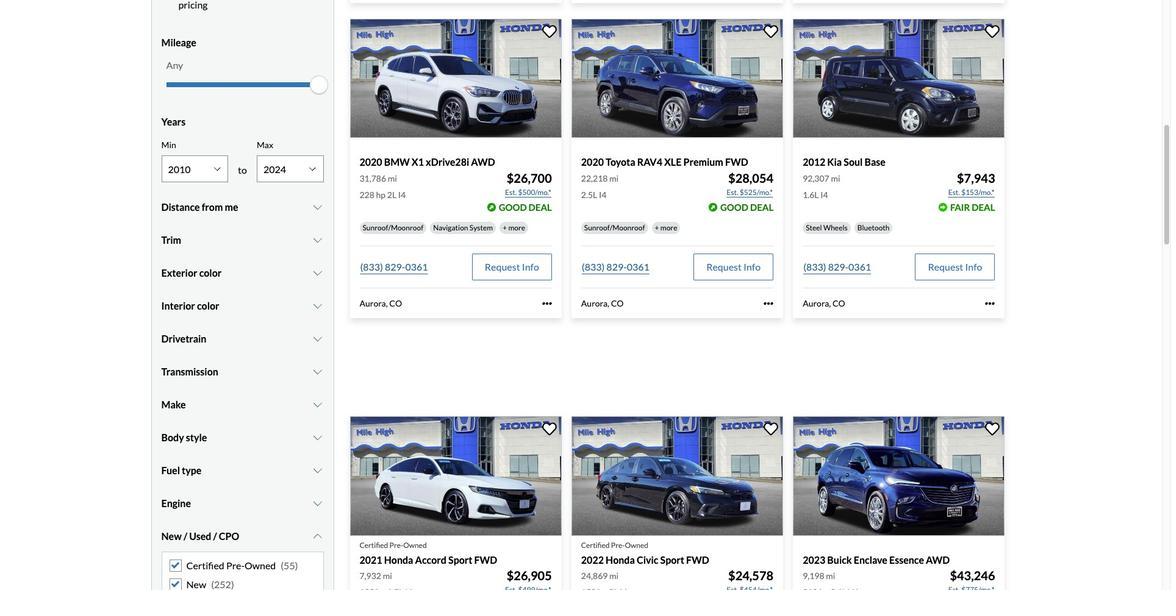 Task type: describe. For each thing, give the bounding box(es) containing it.
aurora, co for $7,943
[[803, 298, 846, 309]]

distance from me button
[[161, 192, 324, 223]]

mi for 92,307
[[831, 173, 841, 183]]

engine button
[[161, 489, 324, 519]]

emperor blue metallic 2023 buick enclave essence awd suv / crossover four-wheel drive 9-speed automatic image
[[793, 417, 1005, 536]]

est. for $26,700
[[505, 188, 517, 197]]

white 2021 honda accord sport fwd sedan front-wheel drive continuously variable transmission image
[[350, 417, 562, 536]]

chevron down image for trim
[[312, 236, 324, 245]]

sunroof/moonroof for $28,054
[[585, 223, 645, 232]]

good for $26,700
[[499, 202, 527, 213]]

mileage button
[[161, 28, 324, 58]]

engine
[[161, 498, 191, 510]]

certified for $26,905
[[360, 541, 388, 550]]

request for $26,700
[[485, 261, 520, 273]]

body style
[[161, 432, 207, 444]]

years button
[[161, 107, 324, 138]]

info for $7,943
[[966, 261, 983, 273]]

mi for 31,786
[[388, 173, 397, 183]]

2020 bmw x1 xdrive28i awd
[[360, 156, 495, 168]]

chevron down image for distance from me
[[312, 203, 324, 212]]

owned for $26,905
[[403, 541, 427, 550]]

829- for $26,700
[[385, 261, 405, 273]]

certified for $24,578
[[581, 541, 610, 550]]

interior color button
[[161, 291, 324, 322]]

$153/mo.*
[[962, 188, 995, 197]]

cpo
[[219, 531, 239, 543]]

0361 for $7,943
[[849, 261, 872, 273]]

info for $28,054
[[744, 261, 761, 273]]

trim button
[[161, 225, 324, 256]]

2023 buick enclave essence awd
[[803, 554, 950, 566]]

829- for $7,943
[[829, 261, 849, 273]]

owned for $24,578
[[625, 541, 649, 550]]

advertisement region
[[460, 339, 905, 394]]

pre- for $24,578
[[611, 541, 625, 550]]

22,218 mi 2.5l i4
[[581, 173, 619, 200]]

co for $7,943
[[833, 298, 846, 309]]

essence
[[890, 554, 924, 566]]

(833) 829-0361 button for $7,943
[[803, 254, 872, 280]]

0361 for $26,700
[[405, 261, 428, 273]]

chevron down image for make
[[312, 400, 324, 410]]

request info for $26,700
[[485, 261, 539, 273]]

aurora, co for $28,054
[[581, 298, 624, 309]]

31,786 mi 228 hp 2l i4
[[360, 173, 406, 200]]

color for interior color
[[197, 300, 219, 312]]

0 horizontal spatial owned
[[245, 560, 276, 572]]

exterior color
[[161, 267, 222, 279]]

buick
[[828, 554, 852, 566]]

est. for $28,054
[[727, 188, 739, 197]]

ellipsis h image for $28,054
[[764, 299, 774, 309]]

navigation system
[[433, 223, 493, 232]]

0 horizontal spatial certified
[[186, 560, 224, 572]]

92,307 mi 1.6l i4
[[803, 173, 841, 200]]

2012
[[803, 156, 826, 168]]

chevron down image for transmission
[[312, 367, 324, 377]]

good deal for $28,054
[[721, 202, 774, 213]]

fuel type button
[[161, 456, 324, 486]]

$500/mo.*
[[518, 188, 552, 197]]

829- for $28,054
[[607, 261, 627, 273]]

ellipsis h image for $7,943
[[986, 299, 996, 309]]

premium
[[684, 156, 724, 168]]

used
[[189, 531, 211, 543]]

to
[[238, 164, 247, 176]]

civic
[[637, 554, 659, 566]]

new
[[161, 531, 182, 543]]

$43,246
[[950, 569, 996, 583]]

fair
[[951, 202, 971, 213]]

$24,578
[[729, 569, 774, 583]]

(833) 829-0361 for $28,054
[[582, 261, 650, 273]]

good deal for $26,700
[[499, 202, 552, 213]]

chevron down image for interior color
[[312, 302, 324, 311]]

request info button for $28,054
[[694, 254, 774, 280]]

wheels
[[824, 223, 848, 232]]

black 2022 honda civic sport fwd sedan front-wheel drive continuously variable transmission image
[[572, 417, 784, 536]]

drivetrain
[[161, 333, 207, 345]]

max
[[257, 140, 273, 150]]

2 more from the left
[[661, 223, 678, 232]]

color for exterior color
[[199, 267, 222, 279]]

honda for $24,578
[[606, 554, 635, 566]]

deal for $7,943
[[972, 202, 996, 213]]

awd for $43,246
[[926, 554, 950, 566]]

fuel
[[161, 465, 180, 477]]

base
[[865, 156, 886, 168]]

xdrive28i
[[426, 156, 469, 168]]

2l
[[387, 190, 397, 200]]

92,307
[[803, 173, 830, 183]]

$28,054
[[729, 171, 774, 185]]

24,869
[[581, 571, 608, 581]]

style
[[186, 432, 207, 444]]

certified pre-owned (55)
[[186, 560, 298, 572]]

make
[[161, 399, 186, 411]]

awd for $26,700
[[471, 156, 495, 168]]

request for $28,054
[[707, 261, 742, 273]]

accord
[[415, 554, 447, 566]]

good for $28,054
[[721, 202, 749, 213]]

mileage
[[161, 37, 196, 48]]

enclave
[[854, 554, 888, 566]]

request info for $7,943
[[928, 261, 983, 273]]

$525/mo.*
[[740, 188, 773, 197]]

bluetooth
[[858, 223, 890, 232]]

2 + more from the left
[[655, 223, 678, 232]]

1 + more from the left
[[503, 223, 525, 232]]

fwd for $24,578
[[687, 554, 710, 566]]

24,869 mi
[[581, 571, 619, 581]]

drivetrain button
[[161, 324, 324, 355]]

2012 kia soul base
[[803, 156, 886, 168]]

body style button
[[161, 423, 324, 454]]

2023
[[803, 554, 826, 566]]

$7,943
[[957, 171, 996, 185]]

ellipsis h image for $26,700
[[542, 299, 552, 309]]

est. $500/mo.* button
[[505, 186, 552, 199]]

2020 for $26,700
[[360, 156, 382, 168]]

(833) for $26,700
[[360, 261, 383, 273]]

chevron down image for new / used / cpo
[[312, 532, 324, 542]]

trim
[[161, 234, 181, 246]]

system
[[470, 223, 493, 232]]

$28,054 est. $525/mo.*
[[727, 171, 774, 197]]

aurora, for $28,054
[[581, 298, 610, 309]]

(833) for $28,054
[[582, 261, 605, 273]]

certified pre-owned 2021 honda accord sport fwd
[[360, 541, 498, 566]]

me
[[225, 201, 238, 213]]

31,786
[[360, 173, 386, 183]]

mi for 22,218
[[610, 173, 619, 183]]

xle
[[665, 156, 682, 168]]

2.5l
[[581, 190, 598, 200]]

request for $7,943
[[928, 261, 964, 273]]

kia
[[828, 156, 842, 168]]

0 horizontal spatial pre-
[[226, 560, 245, 572]]

est. $525/mo.* button
[[726, 186, 774, 199]]

2022
[[581, 554, 604, 566]]



Task type: vqa. For each thing, say whether or not it's contained in the screenshot.
2012 Honda Civic EX-L
no



Task type: locate. For each thing, give the bounding box(es) containing it.
1 horizontal spatial + more
[[655, 223, 678, 232]]

chevron down image for engine
[[312, 499, 324, 509]]

1 more from the left
[[509, 223, 525, 232]]

owned left (55)
[[245, 560, 276, 572]]

0 horizontal spatial more
[[509, 223, 525, 232]]

1 horizontal spatial sunroof/moonroof
[[585, 223, 645, 232]]

3 (833) 829-0361 button from the left
[[803, 254, 872, 280]]

1 horizontal spatial /
[[213, 531, 217, 543]]

7,932 mi
[[360, 571, 392, 581]]

1 horizontal spatial fwd
[[687, 554, 710, 566]]

3 ellipsis h image from the left
[[986, 299, 996, 309]]

interior color
[[161, 300, 219, 312]]

i4
[[398, 190, 406, 200], [599, 190, 607, 200], [821, 190, 829, 200]]

2 horizontal spatial aurora, co
[[803, 298, 846, 309]]

2020 for $28,054
[[581, 156, 604, 168]]

2 horizontal spatial certified
[[581, 541, 610, 550]]

soul
[[844, 156, 863, 168]]

bmw
[[384, 156, 410, 168]]

1 honda from the left
[[384, 554, 413, 566]]

0 horizontal spatial request info
[[485, 261, 539, 273]]

0 horizontal spatial (833)
[[360, 261, 383, 273]]

deal for $26,700
[[529, 202, 552, 213]]

1 horizontal spatial info
[[744, 261, 761, 273]]

pre- inside certified pre-owned 2021 honda accord sport fwd
[[390, 541, 403, 550]]

0 horizontal spatial ellipsis h image
[[542, 299, 552, 309]]

request info
[[485, 261, 539, 273], [707, 261, 761, 273], [928, 261, 983, 273]]

est. down $28,054
[[727, 188, 739, 197]]

(55)
[[281, 560, 298, 572]]

chevron down image inside body style dropdown button
[[312, 433, 324, 443]]

1 horizontal spatial owned
[[403, 541, 427, 550]]

1 aurora, co from the left
[[360, 298, 402, 309]]

1 829- from the left
[[385, 261, 405, 273]]

0 horizontal spatial good deal
[[499, 202, 552, 213]]

i4 for $28,054
[[599, 190, 607, 200]]

request info button
[[472, 254, 552, 280], [694, 254, 774, 280], [916, 254, 996, 280]]

est. inside $26,700 est. $500/mo.*
[[505, 188, 517, 197]]

1 (833) from the left
[[360, 261, 383, 273]]

2 sport from the left
[[661, 554, 685, 566]]

0 horizontal spatial 829-
[[385, 261, 405, 273]]

0 horizontal spatial (833) 829-0361 button
[[360, 254, 429, 280]]

0 horizontal spatial + more
[[503, 223, 525, 232]]

2 chevron down image from the top
[[312, 269, 324, 278]]

distance
[[161, 201, 200, 213]]

0 horizontal spatial honda
[[384, 554, 413, 566]]

fair deal
[[951, 202, 996, 213]]

certified inside certified pre-owned 2021 honda accord sport fwd
[[360, 541, 388, 550]]

1 horizontal spatial (833) 829-0361 button
[[581, 254, 650, 280]]

3 0361 from the left
[[849, 261, 872, 273]]

steel wheels
[[806, 223, 848, 232]]

$26,700
[[507, 171, 552, 185]]

3 aurora, co from the left
[[803, 298, 846, 309]]

0 horizontal spatial fwd
[[475, 554, 498, 566]]

sunroof/moonroof down 2.5l
[[585, 223, 645, 232]]

chevron down image
[[312, 236, 324, 245], [312, 532, 324, 542]]

2 horizontal spatial request
[[928, 261, 964, 273]]

ellipsis h image
[[542, 299, 552, 309], [764, 299, 774, 309], [986, 299, 996, 309]]

color right exterior on the left top of page
[[199, 267, 222, 279]]

chevron down image
[[312, 203, 324, 212], [312, 269, 324, 278], [312, 302, 324, 311], [312, 335, 324, 344], [312, 367, 324, 377], [312, 400, 324, 410], [312, 433, 324, 443], [312, 466, 324, 476], [312, 499, 324, 509]]

good down "est. $500/mo.*" button
[[499, 202, 527, 213]]

1 chevron down image from the top
[[312, 203, 324, 212]]

deal for $28,054
[[751, 202, 774, 213]]

1 horizontal spatial request info
[[707, 261, 761, 273]]

2 horizontal spatial (833)
[[804, 261, 827, 273]]

mi for 24,869
[[610, 571, 619, 581]]

2 deal from the left
[[751, 202, 774, 213]]

(833) 829-0361 for $7,943
[[804, 261, 872, 273]]

chevron down image inside distance from me dropdown button
[[312, 203, 324, 212]]

more
[[509, 223, 525, 232], [661, 223, 678, 232]]

1 (833) 829-0361 from the left
[[360, 261, 428, 273]]

1 horizontal spatial certified
[[360, 541, 388, 550]]

1 good from the left
[[499, 202, 527, 213]]

alpine white 2020 bmw x1 xdrive28i awd suv / crossover all-wheel drive 8-speed automatic image
[[350, 19, 562, 138]]

0 horizontal spatial co
[[390, 298, 402, 309]]

transmission
[[161, 366, 218, 378]]

1 vertical spatial color
[[197, 300, 219, 312]]

7,932
[[360, 571, 381, 581]]

deal down $525/mo.* at the top right
[[751, 202, 774, 213]]

fwd right civic
[[687, 554, 710, 566]]

mi inside the 92,307 mi 1.6l i4
[[831, 173, 841, 183]]

1 aurora, from the left
[[360, 298, 388, 309]]

1 horizontal spatial good deal
[[721, 202, 774, 213]]

1 horizontal spatial sport
[[661, 554, 685, 566]]

est. for $7,943
[[949, 188, 960, 197]]

9 chevron down image from the top
[[312, 499, 324, 509]]

2 horizontal spatial est.
[[949, 188, 960, 197]]

good deal down "est. $500/mo.*" button
[[499, 202, 552, 213]]

fwd
[[726, 156, 749, 168], [475, 554, 498, 566], [687, 554, 710, 566]]

3 (833) 829-0361 from the left
[[804, 261, 872, 273]]

mi up 2l
[[388, 173, 397, 183]]

0 horizontal spatial aurora,
[[360, 298, 388, 309]]

honda right 2021
[[384, 554, 413, 566]]

6 chevron down image from the top
[[312, 400, 324, 410]]

1 (833) 829-0361 button from the left
[[360, 254, 429, 280]]

i4 inside 31,786 mi 228 hp 2l i4
[[398, 190, 406, 200]]

mi right 9,198
[[826, 571, 836, 581]]

2 horizontal spatial i4
[[821, 190, 829, 200]]

1 vertical spatial chevron down image
[[312, 532, 324, 542]]

2 0361 from the left
[[627, 261, 650, 273]]

certified up 2021
[[360, 541, 388, 550]]

certified down new / used / cpo
[[186, 560, 224, 572]]

2 aurora, co from the left
[[581, 298, 624, 309]]

chevron down image inside interior color "dropdown button"
[[312, 302, 324, 311]]

interior
[[161, 300, 195, 312]]

2020
[[360, 156, 382, 168], [581, 156, 604, 168]]

mi
[[388, 173, 397, 183], [610, 173, 619, 183], [831, 173, 841, 183], [383, 571, 392, 581], [610, 571, 619, 581], [826, 571, 836, 581]]

2 horizontal spatial pre-
[[611, 541, 625, 550]]

sport for $24,578
[[661, 554, 685, 566]]

3 829- from the left
[[829, 261, 849, 273]]

exterior color button
[[161, 258, 324, 289]]

2020 up 22,218
[[581, 156, 604, 168]]

request
[[485, 261, 520, 273], [707, 261, 742, 273], [928, 261, 964, 273]]

1 chevron down image from the top
[[312, 236, 324, 245]]

0 horizontal spatial sport
[[449, 554, 473, 566]]

2 horizontal spatial fwd
[[726, 156, 749, 168]]

1 horizontal spatial more
[[661, 223, 678, 232]]

deal down $153/mo.*
[[972, 202, 996, 213]]

0 horizontal spatial deal
[[529, 202, 552, 213]]

1 horizontal spatial (833)
[[582, 261, 605, 273]]

chevron down image inside transmission dropdown button
[[312, 367, 324, 377]]

chevron down image inside exterior color dropdown button
[[312, 269, 324, 278]]

2 horizontal spatial request info
[[928, 261, 983, 273]]

2 829- from the left
[[607, 261, 627, 273]]

honda inside certified pre-owned 2021 honda accord sport fwd
[[384, 554, 413, 566]]

sport right civic
[[661, 554, 685, 566]]

owned
[[403, 541, 427, 550], [625, 541, 649, 550], [245, 560, 276, 572]]

1 horizontal spatial 2020
[[581, 156, 604, 168]]

0 horizontal spatial 2020
[[360, 156, 382, 168]]

co for $28,054
[[611, 298, 624, 309]]

(833) for $7,943
[[804, 261, 827, 273]]

honda
[[384, 554, 413, 566], [606, 554, 635, 566]]

i4 inside 22,218 mi 2.5l i4
[[599, 190, 607, 200]]

3 request info button from the left
[[916, 254, 996, 280]]

mi inside 22,218 mi 2.5l i4
[[610, 173, 619, 183]]

i4 right 1.6l
[[821, 190, 829, 200]]

0 horizontal spatial (833) 829-0361
[[360, 261, 428, 273]]

0 horizontal spatial request info button
[[472, 254, 552, 280]]

(833) 829-0361 button for $28,054
[[581, 254, 650, 280]]

2 (833) 829-0361 button from the left
[[581, 254, 650, 280]]

2 chevron down image from the top
[[312, 532, 324, 542]]

0 horizontal spatial 0361
[[405, 261, 428, 273]]

x1
[[412, 156, 424, 168]]

1 vertical spatial awd
[[926, 554, 950, 566]]

$7,943 est. $153/mo.*
[[949, 171, 996, 197]]

sunroof/moonroof down 2l
[[363, 223, 424, 232]]

mi down toyota
[[610, 173, 619, 183]]

request info button for $7,943
[[916, 254, 996, 280]]

8 chevron down image from the top
[[312, 466, 324, 476]]

0 horizontal spatial est.
[[505, 188, 517, 197]]

1 horizontal spatial 0361
[[627, 261, 650, 273]]

1 horizontal spatial co
[[611, 298, 624, 309]]

i4 inside the 92,307 mi 1.6l i4
[[821, 190, 829, 200]]

2 horizontal spatial (833) 829-0361 button
[[803, 254, 872, 280]]

co
[[390, 298, 402, 309], [611, 298, 624, 309], [833, 298, 846, 309]]

pre- up 24,869 mi
[[611, 541, 625, 550]]

1 request from the left
[[485, 261, 520, 273]]

1 + from the left
[[503, 223, 507, 232]]

co for $26,700
[[390, 298, 402, 309]]

3 est. from the left
[[949, 188, 960, 197]]

1 co from the left
[[390, 298, 402, 309]]

(833) 829-0361 button for $26,700
[[360, 254, 429, 280]]

3 info from the left
[[966, 261, 983, 273]]

1 ellipsis h image from the left
[[542, 299, 552, 309]]

9,198
[[803, 571, 825, 581]]

7 chevron down image from the top
[[312, 433, 324, 443]]

aurora, co for $26,700
[[360, 298, 402, 309]]

est. inside $28,054 est. $525/mo.*
[[727, 188, 739, 197]]

0 vertical spatial color
[[199, 267, 222, 279]]

aurora, for $7,943
[[803, 298, 831, 309]]

body
[[161, 432, 184, 444]]

3 request info from the left
[[928, 261, 983, 273]]

awd right essence
[[926, 554, 950, 566]]

mi for 7,932
[[383, 571, 392, 581]]

deal down $500/mo.*
[[529, 202, 552, 213]]

deal
[[529, 202, 552, 213], [751, 202, 774, 213], [972, 202, 996, 213]]

228
[[360, 190, 375, 200]]

2 horizontal spatial request info button
[[916, 254, 996, 280]]

(833) 829-0361
[[360, 261, 428, 273], [582, 261, 650, 273], [804, 261, 872, 273]]

0 vertical spatial chevron down image
[[312, 236, 324, 245]]

blue 2020 toyota rav4 xle premium fwd suv / crossover front-wheel drive 8-speed automatic image
[[572, 19, 784, 138]]

0 horizontal spatial i4
[[398, 190, 406, 200]]

2 (833) from the left
[[582, 261, 605, 273]]

/
[[184, 531, 187, 543], [213, 531, 217, 543]]

make button
[[161, 390, 324, 421]]

from
[[202, 201, 223, 213]]

sunroof/moonroof for $26,700
[[363, 223, 424, 232]]

2 est. from the left
[[727, 188, 739, 197]]

1 horizontal spatial aurora, co
[[581, 298, 624, 309]]

mi right 24,869
[[610, 571, 619, 581]]

chevron down image inside drivetrain "dropdown button"
[[312, 335, 324, 344]]

1 horizontal spatial request info button
[[694, 254, 774, 280]]

1 sport from the left
[[449, 554, 473, 566]]

2020 up the 31,786
[[360, 156, 382, 168]]

chevron down image inside fuel type dropdown button
[[312, 466, 324, 476]]

3 deal from the left
[[972, 202, 996, 213]]

color inside dropdown button
[[199, 267, 222, 279]]

0 horizontal spatial good
[[499, 202, 527, 213]]

1 horizontal spatial ellipsis h image
[[764, 299, 774, 309]]

0 horizontal spatial /
[[184, 531, 187, 543]]

(833) 829-0361 for $26,700
[[360, 261, 428, 273]]

2 horizontal spatial co
[[833, 298, 846, 309]]

est. up fair
[[949, 188, 960, 197]]

distance from me
[[161, 201, 238, 213]]

fwd for $26,905
[[475, 554, 498, 566]]

1 deal from the left
[[529, 202, 552, 213]]

fwd inside certified pre-owned 2022 honda civic sport fwd
[[687, 554, 710, 566]]

2 good deal from the left
[[721, 202, 774, 213]]

2 honda from the left
[[606, 554, 635, 566]]

chevron down image for fuel type
[[312, 466, 324, 476]]

i4 right 2.5l
[[599, 190, 607, 200]]

chevron down image for drivetrain
[[312, 335, 324, 344]]

sport
[[449, 554, 473, 566], [661, 554, 685, 566]]

(833) 829-0361 button
[[360, 254, 429, 280], [581, 254, 650, 280], [803, 254, 872, 280]]

3 i4 from the left
[[821, 190, 829, 200]]

1 sunroof/moonroof from the left
[[363, 223, 424, 232]]

request info for $28,054
[[707, 261, 761, 273]]

1 request info from the left
[[485, 261, 539, 273]]

2 ellipsis h image from the left
[[764, 299, 774, 309]]

3 chevron down image from the top
[[312, 302, 324, 311]]

request info button for $26,700
[[472, 254, 552, 280]]

chevron down image inside new / used / cpo dropdown button
[[312, 532, 324, 542]]

chevron down image for exterior color
[[312, 269, 324, 278]]

aurora, for $26,700
[[360, 298, 388, 309]]

1.6l
[[803, 190, 819, 200]]

pre- inside certified pre-owned 2022 honda civic sport fwd
[[611, 541, 625, 550]]

2 request from the left
[[707, 261, 742, 273]]

4 chevron down image from the top
[[312, 335, 324, 344]]

est.
[[505, 188, 517, 197], [727, 188, 739, 197], [949, 188, 960, 197]]

certified inside certified pre-owned 2022 honda civic sport fwd
[[581, 541, 610, 550]]

2021
[[360, 554, 382, 566]]

steel
[[806, 223, 822, 232]]

2 horizontal spatial 829-
[[829, 261, 849, 273]]

2 horizontal spatial aurora,
[[803, 298, 831, 309]]

mi right the 7,932
[[383, 571, 392, 581]]

5 chevron down image from the top
[[312, 367, 324, 377]]

1 info from the left
[[522, 261, 539, 273]]

1 horizontal spatial honda
[[606, 554, 635, 566]]

shadow 2012 kia soul base wagon front-wheel drive 6-speed automatic image
[[793, 19, 1005, 138]]

1 good deal from the left
[[499, 202, 552, 213]]

new / used / cpo button
[[161, 522, 324, 552]]

1 2020 from the left
[[360, 156, 382, 168]]

1 0361 from the left
[[405, 261, 428, 273]]

chevron down image inside engine dropdown button
[[312, 499, 324, 509]]

2 + from the left
[[655, 223, 659, 232]]

1 i4 from the left
[[398, 190, 406, 200]]

chevron down image inside make dropdown button
[[312, 400, 324, 410]]

0 horizontal spatial +
[[503, 223, 507, 232]]

2 horizontal spatial deal
[[972, 202, 996, 213]]

honda inside certified pre-owned 2022 honda civic sport fwd
[[606, 554, 635, 566]]

fwd inside certified pre-owned 2021 honda accord sport fwd
[[475, 554, 498, 566]]

2 horizontal spatial owned
[[625, 541, 649, 550]]

2 request info from the left
[[707, 261, 761, 273]]

owned inside certified pre-owned 2021 honda accord sport fwd
[[403, 541, 427, 550]]

fwd right the accord
[[475, 554, 498, 566]]

chevron down image inside trim dropdown button
[[312, 236, 324, 245]]

0 horizontal spatial awd
[[471, 156, 495, 168]]

mi inside 31,786 mi 228 hp 2l i4
[[388, 173, 397, 183]]

0361
[[405, 261, 428, 273], [627, 261, 650, 273], [849, 261, 872, 273]]

2 horizontal spatial info
[[966, 261, 983, 273]]

color inside "dropdown button"
[[197, 300, 219, 312]]

0 horizontal spatial aurora, co
[[360, 298, 402, 309]]

type
[[182, 465, 202, 477]]

1 horizontal spatial est.
[[727, 188, 739, 197]]

2 / from the left
[[213, 531, 217, 543]]

chevron down image for body style
[[312, 433, 324, 443]]

est. down $26,700
[[505, 188, 517, 197]]

1 horizontal spatial awd
[[926, 554, 950, 566]]

2 aurora, from the left
[[581, 298, 610, 309]]

mi for 9,198
[[826, 571, 836, 581]]

info
[[522, 261, 539, 273], [744, 261, 761, 273], [966, 261, 983, 273]]

(833)
[[360, 261, 383, 273], [582, 261, 605, 273], [804, 261, 827, 273]]

2 request info button from the left
[[694, 254, 774, 280]]

sport inside certified pre-owned 2022 honda civic sport fwd
[[661, 554, 685, 566]]

mi down kia
[[831, 173, 841, 183]]

2 horizontal spatial 0361
[[849, 261, 872, 273]]

sport for $26,905
[[449, 554, 473, 566]]

0 horizontal spatial info
[[522, 261, 539, 273]]

0 vertical spatial awd
[[471, 156, 495, 168]]

2 i4 from the left
[[599, 190, 607, 200]]

2 info from the left
[[744, 261, 761, 273]]

0 horizontal spatial request
[[485, 261, 520, 273]]

1 horizontal spatial (833) 829-0361
[[582, 261, 650, 273]]

fwd up $28,054
[[726, 156, 749, 168]]

3 (833) from the left
[[804, 261, 827, 273]]

exterior
[[161, 267, 197, 279]]

1 horizontal spatial i4
[[599, 190, 607, 200]]

1 horizontal spatial 829-
[[607, 261, 627, 273]]

2 horizontal spatial (833) 829-0361
[[804, 261, 872, 273]]

3 request from the left
[[928, 261, 964, 273]]

honda up 24,869 mi
[[606, 554, 635, 566]]

9,198 mi
[[803, 571, 836, 581]]

sunroof/moonroof
[[363, 223, 424, 232], [585, 223, 645, 232]]

owned up civic
[[625, 541, 649, 550]]

est. inside $7,943 est. $153/mo.*
[[949, 188, 960, 197]]

pre- down new / used / cpo dropdown button
[[226, 560, 245, 572]]

awd right xdrive28i
[[471, 156, 495, 168]]

2 good from the left
[[721, 202, 749, 213]]

/ left cpo
[[213, 531, 217, 543]]

1 request info button from the left
[[472, 254, 552, 280]]

i4 for $7,943
[[821, 190, 829, 200]]

est. $153/mo.* button
[[948, 186, 996, 199]]

3 co from the left
[[833, 298, 846, 309]]

navigation
[[433, 223, 468, 232]]

i4 right 2l
[[398, 190, 406, 200]]

2 co from the left
[[611, 298, 624, 309]]

owned up the accord
[[403, 541, 427, 550]]

toyota
[[606, 156, 636, 168]]

rav4
[[638, 156, 663, 168]]

transmission button
[[161, 357, 324, 388]]

1 horizontal spatial aurora,
[[581, 298, 610, 309]]

good deal down est. $525/mo.* button
[[721, 202, 774, 213]]

info for $26,700
[[522, 261, 539, 273]]

certified up '2022'
[[581, 541, 610, 550]]

1 horizontal spatial good
[[721, 202, 749, 213]]

2 2020 from the left
[[581, 156, 604, 168]]

pre- for $26,905
[[390, 541, 403, 550]]

2 (833) 829-0361 from the left
[[582, 261, 650, 273]]

1 horizontal spatial pre-
[[390, 541, 403, 550]]

0 horizontal spatial sunroof/moonroof
[[363, 223, 424, 232]]

2 horizontal spatial ellipsis h image
[[986, 299, 996, 309]]

certified pre-owned 2022 honda civic sport fwd
[[581, 541, 710, 566]]

829-
[[385, 261, 405, 273], [607, 261, 627, 273], [829, 261, 849, 273]]

1 horizontal spatial +
[[655, 223, 659, 232]]

/ right new
[[184, 531, 187, 543]]

good
[[499, 202, 527, 213], [721, 202, 749, 213]]

2 sunroof/moonroof from the left
[[585, 223, 645, 232]]

pre- up 7,932 mi
[[390, 541, 403, 550]]

sport inside certified pre-owned 2021 honda accord sport fwd
[[449, 554, 473, 566]]

owned inside certified pre-owned 2022 honda civic sport fwd
[[625, 541, 649, 550]]

0361 for $28,054
[[627, 261, 650, 273]]

$26,700 est. $500/mo.*
[[505, 171, 552, 197]]

$26,905
[[507, 569, 552, 583]]

fuel type
[[161, 465, 202, 477]]

color right 'interior'
[[197, 300, 219, 312]]

1 horizontal spatial request
[[707, 261, 742, 273]]

sport right the accord
[[449, 554, 473, 566]]

pre-
[[390, 541, 403, 550], [611, 541, 625, 550], [226, 560, 245, 572]]

1 est. from the left
[[505, 188, 517, 197]]

hp
[[376, 190, 386, 200]]

3 aurora, from the left
[[803, 298, 831, 309]]

1 / from the left
[[184, 531, 187, 543]]

honda for $26,905
[[384, 554, 413, 566]]

1 horizontal spatial deal
[[751, 202, 774, 213]]

good down est. $525/mo.* button
[[721, 202, 749, 213]]



